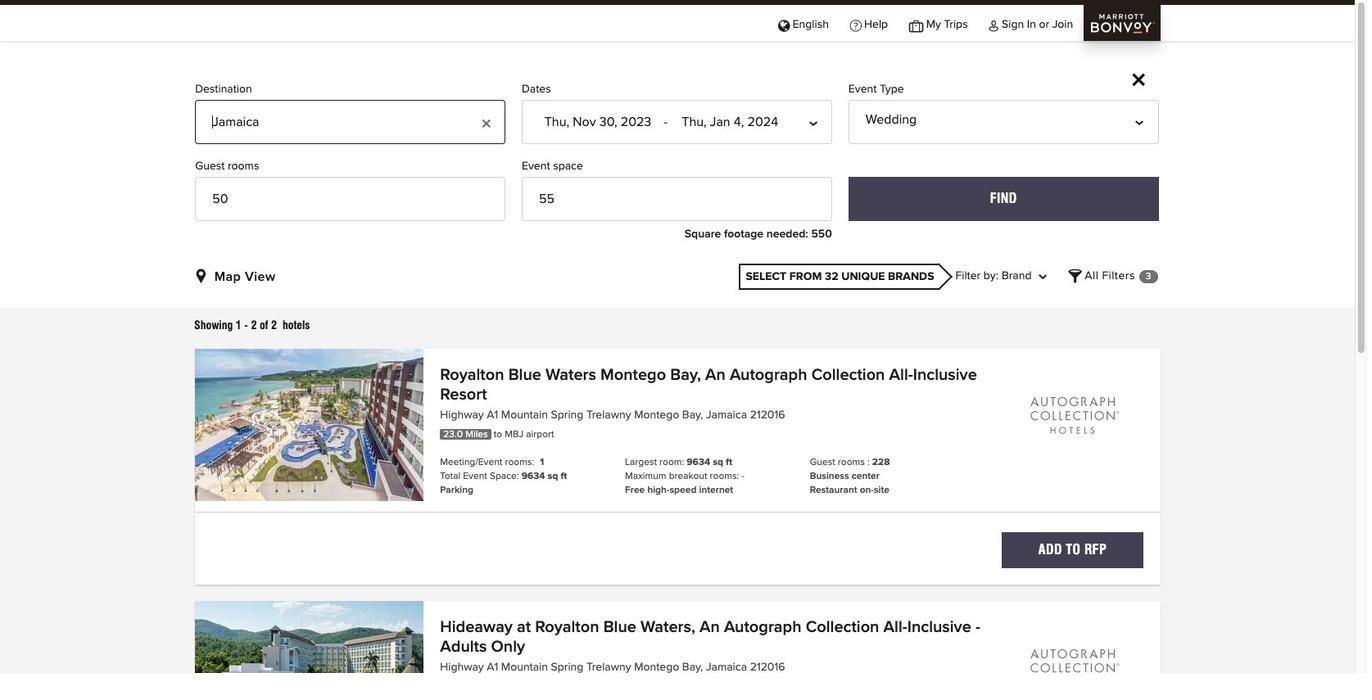 Task type: vqa. For each thing, say whether or not it's contained in the screenshot.
Miami
no



Task type: locate. For each thing, give the bounding box(es) containing it.
all-
[[890, 367, 914, 384], [884, 620, 908, 636]]

1 vertical spatial 1
[[540, 458, 544, 468]]

550
[[812, 229, 833, 240]]

collection inside hideaway at royalton blue waters, an autograph collection all-inclusive - adults only
[[806, 620, 880, 636]]

royalton right at
[[535, 620, 600, 636]]

from
[[790, 271, 822, 283]]

square
[[685, 229, 722, 240]]

room:
[[660, 458, 685, 468]]

or
[[1040, 19, 1050, 30]]

blue inside royalton blue waters montego bay, an autograph collection all-inclusive resort highway a1 mountain spring trelawny montego bay, jamaica 212016
[[509, 367, 542, 384]]

inclusive for hideaway at royalton blue waters, an autograph collection all-inclusive - adults only
[[908, 620, 972, 636]]

sign in or join
[[1003, 19, 1074, 30]]

resort
[[440, 387, 487, 403]]

an inside royalton blue waters montego bay, an autograph collection all-inclusive resort highway a1 mountain spring trelawny montego bay, jamaica 212016
[[706, 367, 726, 384]]

collection inside royalton blue waters montego bay, an autograph collection all-inclusive resort highway a1 mountain spring trelawny montego bay, jamaica 212016
[[812, 367, 886, 384]]

maximum breakout rooms: -
[[625, 472, 745, 482]]

0 vertical spatial rooms
[[228, 161, 259, 172]]

royalton
[[440, 367, 504, 384], [535, 620, 600, 636]]

1 vertical spatial inclusive
[[908, 620, 972, 636]]

0 vertical spatial all-
[[890, 367, 914, 384]]

hideaway at royalton blue waters, an autograph collection all-inclusive - adults only link
[[440, 618, 995, 658]]

1 vertical spatial autograph
[[724, 620, 802, 636]]

0 vertical spatial bay,
[[671, 367, 701, 384]]

event left space
[[522, 161, 550, 172]]

0 horizontal spatial guest
[[195, 161, 225, 172]]

1 vertical spatial blue
[[604, 620, 637, 636]]

an right 'waters,'
[[700, 620, 720, 636]]

0 vertical spatial 1
[[236, 319, 242, 332]]

rooms: up space:
[[505, 458, 535, 468]]

on-
[[860, 486, 874, 496]]

inclusive inside hideaway at royalton blue waters, an autograph collection all-inclusive - adults only
[[908, 620, 972, 636]]

select
[[746, 271, 787, 283]]

1 horizontal spatial blue
[[604, 620, 637, 636]]

restaurant
[[810, 486, 858, 496]]

sq up internet
[[713, 458, 724, 468]]

autograph inside hideaway at royalton blue waters, an autograph collection all-inclusive - adults only
[[724, 620, 802, 636]]

sign
[[1003, 19, 1025, 30]]

0 vertical spatial inclusive
[[914, 367, 978, 384]]

9634
[[687, 458, 711, 468], [522, 472, 545, 482]]

0 horizontal spatial 2
[[251, 319, 257, 332]]

1 vertical spatial collection
[[806, 620, 880, 636]]

:
[[868, 458, 870, 468]]

1 vertical spatial guest
[[810, 458, 836, 468]]

0 vertical spatial an
[[706, 367, 726, 384]]

to mbj airport
[[494, 430, 554, 440]]

at
[[517, 620, 531, 636]]

1 vertical spatial royalton
[[535, 620, 600, 636]]

1 down to mbj airport
[[540, 458, 544, 468]]

1 vertical spatial all-
[[884, 620, 908, 636]]

0 vertical spatial autograph
[[730, 367, 808, 384]]

waters,
[[641, 620, 696, 636]]

sign in or join link
[[979, 5, 1084, 42]]

1 right showing
[[236, 319, 242, 332]]

1 vertical spatial montego
[[635, 410, 680, 421]]

guest
[[195, 161, 225, 172], [810, 458, 836, 468]]

2 right "of"
[[271, 319, 277, 332]]

23.0
[[444, 430, 463, 440]]

royalton blue waters montego bay, an autograph collection all-inclusive resort image
[[195, 349, 424, 502], [195, 349, 424, 502]]

rooms
[[228, 161, 259, 172], [838, 458, 865, 468]]

my trips link
[[899, 5, 979, 42]]

guest down destination
[[195, 161, 225, 172]]

my
[[927, 19, 942, 30]]

sq right space:
[[548, 472, 558, 482]]

rooms down destination
[[228, 161, 259, 172]]

ft
[[726, 458, 733, 468], [561, 472, 568, 482]]

0 horizontal spatial 9634
[[522, 472, 545, 482]]

speed
[[670, 486, 697, 496]]

royalton up the resort
[[440, 367, 504, 384]]

ft inside guest rooms : 228 total event space: 9634 sq ft
[[561, 472, 568, 482]]

1 horizontal spatial royalton
[[535, 620, 600, 636]]

all- for hideaway at royalton blue waters, an autograph collection all-inclusive - adults only
[[884, 620, 908, 636]]

filter image
[[1069, 264, 1082, 277]]

0 vertical spatial royalton
[[440, 367, 504, 384]]

english
[[793, 19, 829, 30]]

maximum
[[625, 472, 667, 482]]

0 horizontal spatial rooms
[[228, 161, 259, 172]]

0 horizontal spatial sq
[[548, 472, 558, 482]]

account image
[[990, 19, 1000, 30]]

1 horizontal spatial event
[[522, 161, 550, 172]]

an up jamaica
[[706, 367, 726, 384]]

2
[[251, 319, 257, 332], [271, 319, 277, 332]]

guest for guest rooms : 228 total event space: 9634 sq ft
[[810, 458, 836, 468]]

0 vertical spatial guest
[[195, 161, 225, 172]]

jamaica
[[706, 410, 748, 421]]

9634 right space:
[[522, 472, 545, 482]]

1 vertical spatial rooms:
[[710, 472, 740, 482]]

Event space text field
[[522, 177, 833, 221]]

hotels
[[283, 319, 310, 332]]

0 vertical spatial collection
[[812, 367, 886, 384]]

3
[[1146, 272, 1152, 282]]

rooms left : at bottom right
[[838, 458, 865, 468]]

1 vertical spatial rooms
[[838, 458, 865, 468]]

event left "type"
[[849, 84, 877, 95]]

all- for royalton blue waters montego bay, an autograph collection all-inclusive resort highway a1 mountain spring trelawny montego bay, jamaica 212016
[[890, 367, 914, 384]]

largest room: 9634 sq ft
[[625, 458, 733, 468]]

event inside guest rooms : 228 total event space: 9634 sq ft
[[463, 472, 488, 482]]

1 vertical spatial sq
[[548, 472, 558, 482]]

guest up the business
[[810, 458, 836, 468]]

2 horizontal spatial event
[[849, 84, 877, 95]]

1 vertical spatial an
[[700, 620, 720, 636]]

an inside hideaway at royalton blue waters, an autograph collection all-inclusive - adults only
[[700, 620, 720, 636]]

1 horizontal spatial 9634
[[687, 458, 711, 468]]

rooms:
[[505, 458, 535, 468], [710, 472, 740, 482]]

2 vertical spatial event
[[463, 472, 488, 482]]

0 horizontal spatial royalton
[[440, 367, 504, 384]]

an
[[706, 367, 726, 384], [700, 620, 720, 636]]

rooms inside guest rooms : 228 total event space: 9634 sq ft
[[838, 458, 865, 468]]

blue
[[509, 367, 542, 384], [604, 620, 637, 636]]

ft up internet
[[726, 458, 733, 468]]

0 horizontal spatial event
[[463, 472, 488, 482]]

0 vertical spatial montego
[[601, 367, 666, 384]]

None submit
[[849, 177, 1159, 221]]

ft right space:
[[561, 472, 568, 482]]

all- inside royalton blue waters montego bay, an autograph collection all-inclusive resort highway a1 mountain spring trelawny montego bay, jamaica 212016
[[890, 367, 914, 384]]

all- inside hideaway at royalton blue waters, an autograph collection all-inclusive - adults only
[[884, 620, 908, 636]]

sq
[[713, 458, 724, 468], [548, 472, 558, 482]]

1 vertical spatial event
[[522, 161, 550, 172]]

business
[[810, 472, 850, 482]]

-
[[664, 116, 668, 129], [245, 319, 248, 332], [742, 472, 745, 482], [976, 620, 981, 636]]

1 vertical spatial ft
[[561, 472, 568, 482]]

0 horizontal spatial blue
[[509, 367, 542, 384]]

montego right trelawny
[[635, 410, 680, 421]]

rfp
[[1085, 543, 1107, 558]]

guest for guest rooms
[[195, 161, 225, 172]]

an for bay,
[[706, 367, 726, 384]]

highway
[[440, 410, 484, 421]]

blue left 'waters,'
[[604, 620, 637, 636]]

blue up mountain
[[509, 367, 542, 384]]

guest inside guest rooms : 228 total event space: 9634 sq ft
[[810, 458, 836, 468]]

collection
[[812, 367, 886, 384], [806, 620, 880, 636]]

inclusive inside royalton blue waters montego bay, an autograph collection all-inclusive resort highway a1 mountain spring trelawny montego bay, jamaica 212016
[[914, 367, 978, 384]]

space
[[553, 161, 583, 172]]

1 vertical spatial 9634
[[522, 472, 545, 482]]

0 vertical spatial ft
[[726, 458, 733, 468]]

0 vertical spatial event
[[849, 84, 877, 95]]

internet
[[700, 486, 734, 496]]

bay,
[[671, 367, 701, 384], [683, 410, 703, 421]]

event down meeting/event
[[463, 472, 488, 482]]

type
[[880, 84, 905, 95]]

Guest rooms text field
[[195, 177, 506, 221]]

0 vertical spatial sq
[[713, 458, 724, 468]]

0 vertical spatial rooms:
[[505, 458, 535, 468]]

montego up trelawny
[[601, 367, 666, 384]]

free
[[625, 486, 645, 496]]

32
[[825, 271, 839, 283]]

parking
[[440, 486, 474, 496]]

9634 up breakout
[[687, 458, 711, 468]]

1 horizontal spatial 1
[[540, 458, 544, 468]]

2 left "of"
[[251, 319, 257, 332]]

autograph inside royalton blue waters montego bay, an autograph collection all-inclusive resort highway a1 mountain spring trelawny montego bay, jamaica 212016
[[730, 367, 808, 384]]

square footage needed: 550
[[685, 229, 833, 240]]

1
[[236, 319, 242, 332], [540, 458, 544, 468]]

hideaway at royalton blue waters, an autograph collection all-inclusive - adults only
[[440, 620, 981, 656]]

event for event type
[[849, 84, 877, 95]]

sq inside guest rooms : 228 total event space: 9634 sq ft
[[548, 472, 558, 482]]

0 vertical spatial blue
[[509, 367, 542, 384]]

rooms: up internet
[[710, 472, 740, 482]]

1 horizontal spatial rooms
[[838, 458, 865, 468]]

space:
[[490, 472, 519, 482]]

in
[[1028, 19, 1037, 30]]

to
[[1067, 543, 1081, 558]]

footage
[[724, 229, 764, 240]]

unique
[[842, 271, 886, 283]]

rooms for guest rooms : 228 total event space: 9634 sq ft
[[838, 458, 865, 468]]

map view link
[[194, 254, 278, 298]]

1 horizontal spatial 2
[[271, 319, 277, 332]]

montego
[[601, 367, 666, 384], [635, 410, 680, 421]]

0 horizontal spatial ft
[[561, 472, 568, 482]]

1 horizontal spatial guest
[[810, 458, 836, 468]]

hideaway at royalton blue waters, an autograph collection all-inclusive - adults only image
[[195, 602, 424, 674], [195, 602, 424, 674]]

0 horizontal spatial rooms:
[[505, 458, 535, 468]]

collection for hideaway at royalton blue waters, an autograph collection all-inclusive - adults only
[[806, 620, 880, 636]]

event
[[849, 84, 877, 95], [522, 161, 550, 172], [463, 472, 488, 482]]



Task type: describe. For each thing, give the bounding box(es) containing it.
select from 32 unique brands
[[746, 271, 935, 283]]

total
[[440, 472, 461, 482]]

center
[[852, 472, 880, 482]]

2 2 from the left
[[271, 319, 277, 332]]

wedding
[[866, 113, 917, 126]]

of
[[260, 319, 268, 332]]

map
[[214, 270, 241, 284]]

autograph for waters,
[[724, 620, 802, 636]]

destination
[[195, 84, 252, 95]]

1 2 from the left
[[251, 319, 257, 332]]

event type
[[849, 84, 905, 95]]

waters
[[546, 367, 597, 384]]

guest rooms
[[195, 161, 259, 172]]

breakout
[[669, 472, 708, 482]]

royalton blue waters montego bay, an autograph collection all-inclusive resort highway a1 mountain spring trelawny montego bay, jamaica 212016
[[440, 367, 978, 421]]

map image
[[194, 264, 211, 277]]

map view
[[214, 270, 276, 284]]

filters
[[1103, 270, 1136, 282]]

high-
[[648, 486, 670, 496]]

brand
[[1002, 270, 1032, 282]]

royalton inside royalton blue waters montego bay, an autograph collection all-inclusive resort highway a1 mountain spring trelawny montego bay, jamaica 212016
[[440, 367, 504, 384]]

all filters
[[1085, 270, 1136, 282]]

restaurant on-site
[[810, 486, 890, 496]]

royalton inside hideaway at royalton blue waters, an autograph collection all-inclusive - adults only
[[535, 620, 600, 636]]

spring
[[551, 410, 584, 421]]

meeting/event
[[440, 458, 503, 468]]

212016
[[750, 410, 786, 421]]

- inside hideaway at royalton blue waters, an autograph collection all-inclusive - adults only
[[976, 620, 981, 636]]

trips
[[945, 19, 969, 30]]

showing 1 - 2 of 2 hotels
[[194, 319, 310, 332]]

showing
[[194, 319, 233, 332]]

End Date text field
[[671, 111, 789, 134]]

dates
[[522, 84, 551, 95]]

Start Date text field
[[539, 111, 657, 134]]

suitcase image
[[910, 19, 924, 30]]

filter by: brand
[[956, 270, 1032, 282]]

hideaway
[[440, 620, 513, 636]]

1 horizontal spatial sq
[[713, 458, 724, 468]]

business center parking
[[440, 472, 880, 496]]

trelawny
[[587, 410, 632, 421]]

1 horizontal spatial rooms:
[[710, 472, 740, 482]]

free high-speed internet
[[625, 486, 734, 496]]

event for event space
[[522, 161, 550, 172]]

help image
[[850, 19, 862, 30]]

needed:
[[767, 229, 809, 240]]

collection for royalton blue waters montego bay, an autograph collection all-inclusive resort highway a1 mountain spring trelawny montego bay, jamaica 212016
[[812, 367, 886, 384]]

9634 inside guest rooms : 228 total event space: 9634 sq ft
[[522, 472, 545, 482]]

rooms for guest rooms
[[228, 161, 259, 172]]

Destination text field
[[195, 100, 506, 144]]

guest rooms : 228 total event space: 9634 sq ft
[[440, 458, 890, 482]]

arrow down image
[[819, 116, 833, 130]]

join
[[1053, 19, 1074, 30]]

brands
[[889, 271, 935, 283]]

view
[[245, 270, 276, 284]]

miles
[[466, 430, 488, 440]]

royalton blue waters montego bay, an autograph collection all-inclusive resort link
[[440, 366, 995, 405]]

0 horizontal spatial 1
[[236, 319, 242, 332]]

1 horizontal spatial ft
[[726, 458, 733, 468]]

event space
[[522, 161, 583, 172]]

my trips
[[927, 19, 969, 30]]

an for waters,
[[700, 620, 720, 636]]

meeting/event rooms: 1
[[440, 458, 544, 468]]

site
[[874, 486, 890, 496]]

1 vertical spatial bay,
[[683, 410, 703, 421]]

0 vertical spatial 9634
[[687, 458, 711, 468]]

largest
[[625, 458, 657, 468]]

add
[[1039, 543, 1063, 558]]

by:
[[984, 270, 999, 282]]

inclusive for royalton blue waters montego bay, an autograph collection all-inclusive resort highway a1 mountain spring trelawny montego bay, jamaica 212016
[[914, 367, 978, 384]]

globe image
[[779, 19, 790, 30]]

23.0 miles to mbj airport
[[444, 430, 554, 440]]

228
[[873, 458, 890, 468]]

adults
[[440, 640, 487, 656]]

only
[[491, 640, 525, 656]]

clear image
[[476, 103, 489, 123]]

blue inside hideaway at royalton blue waters, an autograph collection all-inclusive - adults only
[[604, 620, 637, 636]]

all
[[1085, 270, 1099, 282]]

autograph for bay,
[[730, 367, 808, 384]]

help
[[865, 19, 889, 30]]

english link
[[768, 5, 840, 42]]

filter
[[956, 270, 981, 282]]

help link
[[840, 5, 899, 42]]

mountain
[[501, 410, 548, 421]]

add to rfp
[[1039, 543, 1107, 558]]

add to rfp link
[[1002, 533, 1144, 569]]



